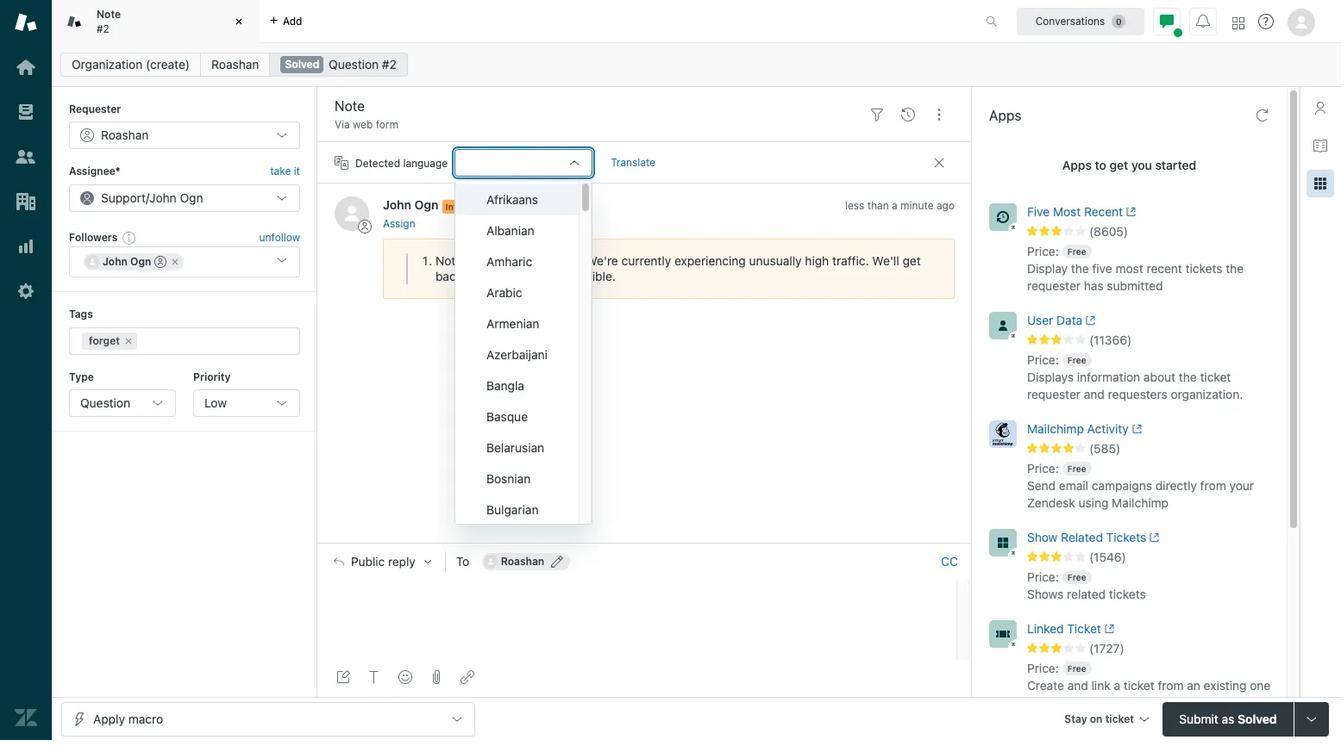 Task type: vqa. For each thing, say whether or not it's contained in the screenshot.
"Linked Ticket" 'link'
yes



Task type: locate. For each thing, give the bounding box(es) containing it.
price: up the send on the right of page
[[1027, 461, 1059, 476]]

arabic
[[486, 286, 522, 300]]

ticket right link
[[1124, 679, 1155, 693]]

five most recent image
[[989, 204, 1017, 231]]

information
[[1077, 370, 1140, 385]]

free inside price: free displays information about the ticket requester and requesters organization.
[[1067, 355, 1086, 366]]

1 horizontal spatial apps
[[1062, 158, 1092, 172]]

0 vertical spatial solved
[[285, 58, 319, 71]]

the up the organization.
[[1179, 370, 1197, 385]]

free for the
[[1067, 247, 1086, 257]]

note for #2
[[97, 8, 121, 21]]

roashan inside 'link'
[[211, 57, 259, 72]]

and down information on the right of the page
[[1084, 387, 1105, 402]]

unfollow
[[259, 231, 300, 244]]

1 horizontal spatial question
[[329, 57, 379, 72]]

mailchimp activity image
[[989, 421, 1017, 448]]

most
[[1053, 204, 1081, 219]]

0 vertical spatial from
[[1200, 479, 1226, 493]]

price: for displays
[[1027, 353, 1059, 367]]

0 horizontal spatial john
[[103, 255, 128, 268]]

1 horizontal spatial the
[[1179, 370, 1197, 385]]

1 vertical spatial get
[[903, 253, 921, 268]]

(585)
[[1089, 442, 1120, 456]]

(opens in a new tab) image inside five most recent link
[[1123, 207, 1136, 217]]

(opens in a new tab) image up (11366)
[[1083, 316, 1096, 326]]

0 horizontal spatial (opens in a new tab) image
[[1101, 625, 1114, 635]]

most
[[1116, 261, 1143, 276]]

high
[[805, 253, 829, 268]]

to
[[1095, 158, 1106, 172], [466, 269, 477, 284]]

ticket actions image
[[932, 108, 946, 121]]

tickets inside price: free shows related tickets
[[1109, 587, 1146, 602]]

you down for
[[480, 269, 500, 284]]

(opens in a new tab) image inside mailchimp activity link
[[1129, 425, 1142, 435]]

2 vertical spatial (opens in a new tab) image
[[1129, 425, 1142, 435]]

1 vertical spatial mailchimp
[[1112, 496, 1169, 511]]

(opens in a new tab) image
[[1146, 533, 1160, 543], [1101, 625, 1114, 635]]

0 vertical spatial apps
[[989, 108, 1021, 123]]

unusually
[[749, 253, 802, 268]]

free up display
[[1067, 247, 1086, 257]]

0 vertical spatial requester
[[1027, 279, 1081, 293]]

1 vertical spatial ticket
[[1124, 679, 1155, 693]]

the right recent
[[1226, 261, 1244, 276]]

price: free display the five most recent tickets the requester has submitted
[[1027, 244, 1244, 293]]

ogn inside assignee* element
[[180, 190, 203, 205]]

solved down one
[[1238, 712, 1277, 727]]

price: free create and link a ticket from an existing one
[[1027, 661, 1271, 693]]

solved down add
[[285, 58, 319, 71]]

0 vertical spatial you
[[1131, 158, 1152, 172]]

1 vertical spatial from
[[1158, 679, 1184, 693]]

add
[[283, 14, 302, 27]]

1 horizontal spatial #2
[[382, 57, 397, 72]]

john for john ogn
[[103, 255, 128, 268]]

2 horizontal spatial roashan
[[501, 555, 544, 568]]

#2 inside secondary "element"
[[382, 57, 397, 72]]

apps up five most recent
[[1062, 158, 1092, 172]]

from left your
[[1200, 479, 1226, 493]]

0 vertical spatial remove image
[[170, 257, 181, 268]]

ticket up the organization.
[[1200, 370, 1231, 385]]

zendesk support image
[[15, 11, 37, 34]]

than
[[867, 200, 889, 213]]

5 free from the top
[[1067, 664, 1086, 674]]

and
[[1084, 387, 1105, 402], [1067, 679, 1088, 693]]

a inside price: free create and link a ticket from an existing one
[[1114, 679, 1120, 693]]

(opens in a new tab) image for mailchimp activity
[[1129, 425, 1142, 435]]

(11366)
[[1089, 333, 1132, 348]]

show related tickets link
[[1027, 529, 1245, 550]]

tab
[[52, 0, 259, 43]]

as down not
[[550, 269, 563, 284]]

#2 up the organization
[[97, 22, 109, 35]]

related
[[1067, 587, 1106, 602]]

events image
[[901, 108, 915, 121]]

free for information
[[1067, 355, 1086, 366]]

get
[[1110, 158, 1128, 172], [903, 253, 921, 268]]

ticket inside price: free displays information about the ticket requester and requesters organization.
[[1200, 370, 1231, 385]]

minute
[[900, 200, 934, 213]]

main element
[[0, 0, 52, 741]]

#2 for note #2
[[97, 22, 109, 35]]

1 vertical spatial tickets
[[1109, 587, 1146, 602]]

a right than
[[892, 200, 898, 213]]

apps for apps to get you started
[[1062, 158, 1092, 172]]

customers image
[[15, 146, 37, 168]]

question inside secondary "element"
[[329, 57, 379, 72]]

ago
[[937, 200, 955, 213]]

we're
[[586, 253, 618, 268]]

price: for create
[[1027, 661, 1059, 676]]

tickets up linked ticket link
[[1109, 587, 1146, 602]]

0 vertical spatial roashan
[[211, 57, 259, 72]]

1 vertical spatial (opens in a new tab) image
[[1101, 625, 1114, 635]]

john inside john ogn internal assign
[[383, 198, 411, 213]]

free for email
[[1067, 464, 1086, 474]]

roashan
[[211, 57, 259, 72], [101, 128, 149, 143], [501, 555, 544, 568]]

#2 up 'form'
[[382, 57, 397, 72]]

1 vertical spatial to
[[466, 269, 477, 284]]

john right tarashultz49@gmail.com icon
[[103, 255, 128, 268]]

apps for apps
[[989, 108, 1021, 123]]

(opens in a new tab) image
[[1123, 207, 1136, 217], [1083, 316, 1096, 326], [1129, 425, 1142, 435]]

1 vertical spatial (opens in a new tab) image
[[1083, 316, 1096, 326]]

price: inside price: free send email campaigns directly from your zendesk using mailchimp
[[1027, 461, 1059, 476]]

roashan link
[[200, 53, 270, 77]]

info on adding followers image
[[123, 231, 136, 245]]

1 vertical spatial apps
[[1062, 158, 1092, 172]]

bosnian
[[486, 472, 531, 487]]

a
[[892, 200, 898, 213], [1114, 679, 1120, 693]]

apps right ticket actions icon at right top
[[989, 108, 1021, 123]]

1 vertical spatial requester
[[1027, 387, 1081, 402]]

0 vertical spatial get
[[1110, 158, 1128, 172]]

low button
[[193, 390, 300, 417]]

1 horizontal spatial roashan
[[211, 57, 259, 72]]

ogn inside john ogn option
[[130, 255, 151, 268]]

1 vertical spatial solved
[[1238, 712, 1277, 727]]

on
[[1090, 713, 1103, 726]]

(opens in a new tab) image up "(1727)"
[[1101, 625, 1114, 635]]

0 horizontal spatial from
[[1158, 679, 1184, 693]]

price: for send
[[1027, 461, 1059, 476]]

about
[[1144, 370, 1176, 385]]

we're currently experiencing unusually high traffic. we'll get back to you as soon as possible.
[[436, 253, 921, 284]]

0 vertical spatial (opens in a new tab) image
[[1146, 533, 1160, 543]]

0 vertical spatial note
[[97, 8, 121, 21]]

1 requester from the top
[[1027, 279, 1081, 293]]

(opens in a new tab) image up (8605)
[[1123, 207, 1136, 217]]

question
[[329, 57, 379, 72], [80, 396, 130, 410]]

add button
[[259, 0, 313, 42]]

1 horizontal spatial remove image
[[170, 257, 181, 268]]

basque
[[486, 410, 528, 425]]

and left link
[[1067, 679, 1088, 693]]

email
[[1059, 479, 1088, 493]]

as
[[503, 269, 516, 284], [550, 269, 563, 284], [1222, 712, 1234, 727]]

price: inside 'price: free display the five most recent tickets the requester has submitted'
[[1027, 244, 1059, 259]]

user data
[[1027, 313, 1083, 328]]

as down note this for later not now!
[[503, 269, 516, 284]]

language
[[403, 157, 448, 170]]

(opens in a new tab) image for user data
[[1083, 316, 1096, 326]]

note up the organization
[[97, 8, 121, 21]]

john up the assign
[[383, 198, 411, 213]]

amharic
[[486, 255, 532, 269]]

via web form
[[335, 118, 398, 131]]

price: inside price: free displays information about the ticket requester and requesters organization.
[[1027, 353, 1059, 367]]

2 free from the top
[[1067, 355, 1086, 366]]

0 horizontal spatial to
[[466, 269, 477, 284]]

ogn inside john ogn internal assign
[[415, 198, 439, 213]]

0 horizontal spatial you
[[480, 269, 500, 284]]

you
[[1131, 158, 1152, 172], [480, 269, 500, 284]]

3 stars. 1727 reviews. element
[[1027, 642, 1276, 657]]

price: up shows
[[1027, 570, 1059, 585]]

requester down displays on the right
[[1027, 387, 1081, 402]]

free up email
[[1067, 464, 1086, 474]]

translate button
[[600, 150, 667, 177]]

remove image
[[170, 257, 181, 268], [123, 336, 134, 346]]

roashan inside the requester element
[[101, 128, 149, 143]]

0 horizontal spatial mailchimp
[[1027, 422, 1084, 436]]

0 vertical spatial tickets
[[1185, 261, 1222, 276]]

price: up displays on the right
[[1027, 353, 1059, 367]]

3 free from the top
[[1067, 464, 1086, 474]]

0 horizontal spatial the
[[1071, 261, 1089, 276]]

1 horizontal spatial ogn
[[180, 190, 203, 205]]

format text image
[[367, 671, 381, 685]]

question for question #2
[[329, 57, 379, 72]]

note inside "tab"
[[97, 8, 121, 21]]

2 horizontal spatial ogn
[[415, 198, 439, 213]]

organization.
[[1171, 387, 1243, 402]]

mailchimp down campaigns
[[1112, 496, 1169, 511]]

2 vertical spatial roashan
[[501, 555, 544, 568]]

recent
[[1147, 261, 1182, 276]]

displays possible ticket submission types image
[[1305, 713, 1319, 727]]

free inside 'price: free display the five most recent tickets the requester has submitted'
[[1067, 247, 1086, 257]]

price: up 'create'
[[1027, 661, 1059, 676]]

2 requester from the top
[[1027, 387, 1081, 402]]

free inside price: free shows related tickets
[[1067, 573, 1086, 583]]

question down type
[[80, 396, 130, 410]]

display
[[1027, 261, 1068, 276]]

tabs tab list
[[52, 0, 968, 43]]

1 horizontal spatial note
[[436, 253, 462, 268]]

ticket right the on
[[1105, 713, 1134, 726]]

one
[[1250, 679, 1271, 693]]

2 horizontal spatial as
[[1222, 712, 1234, 727]]

1 vertical spatial a
[[1114, 679, 1120, 693]]

0 horizontal spatial a
[[892, 200, 898, 213]]

ticket
[[1200, 370, 1231, 385], [1124, 679, 1155, 693], [1105, 713, 1134, 726]]

1 vertical spatial remove image
[[123, 336, 134, 346]]

apps
[[989, 108, 1021, 123], [1062, 158, 1092, 172]]

note
[[97, 8, 121, 21], [436, 253, 462, 268]]

0 vertical spatial #2
[[97, 22, 109, 35]]

price: free send email campaigns directly from your zendesk using mailchimp
[[1027, 461, 1254, 511]]

1 horizontal spatial to
[[1095, 158, 1106, 172]]

roashan right roashan@gmail.com icon
[[501, 555, 544, 568]]

0 vertical spatial and
[[1084, 387, 1105, 402]]

question inside popup button
[[80, 396, 130, 410]]

roashan for requester
[[101, 128, 149, 143]]

1 horizontal spatial john
[[149, 190, 177, 205]]

5 price: from the top
[[1027, 661, 1059, 676]]

assign
[[383, 217, 415, 230]]

3 stars. 11366 reviews. element
[[1027, 333, 1276, 348]]

price: inside price: free create and link a ticket from an existing one
[[1027, 661, 1059, 676]]

(opens in a new tab) image inside linked ticket link
[[1101, 625, 1114, 635]]

organizations image
[[15, 191, 37, 213]]

0 horizontal spatial question
[[80, 396, 130, 410]]

linked ticket link
[[1027, 621, 1245, 642]]

#2 inside note #2
[[97, 22, 109, 35]]

priority
[[193, 370, 231, 383]]

0 horizontal spatial apps
[[989, 108, 1021, 123]]

an
[[1187, 679, 1200, 693]]

0 horizontal spatial tickets
[[1109, 587, 1146, 602]]

ogn left user is an agent 'icon'
[[130, 255, 151, 268]]

note up back
[[436, 253, 462, 268]]

3 stars. 8605 reviews. element
[[1027, 224, 1276, 240]]

roashan for to
[[501, 555, 544, 568]]

admin image
[[15, 280, 37, 303]]

unfollow button
[[259, 230, 300, 246]]

2 horizontal spatial john
[[383, 198, 411, 213]]

1 vertical spatial question
[[80, 396, 130, 410]]

get right we'll
[[903, 253, 921, 268]]

free down the ticket
[[1067, 664, 1086, 674]]

tickets right recent
[[1185, 261, 1222, 276]]

0 horizontal spatial #2
[[97, 22, 109, 35]]

to down this
[[466, 269, 477, 284]]

requester down display
[[1027, 279, 1081, 293]]

#2 for question #2
[[382, 57, 397, 72]]

question up web
[[329, 57, 379, 72]]

0 horizontal spatial solved
[[285, 58, 319, 71]]

roashan@gmail.com image
[[484, 555, 497, 569]]

roashan down the close icon
[[211, 57, 259, 72]]

apply
[[93, 712, 125, 727]]

the up has
[[1071, 261, 1089, 276]]

1 horizontal spatial as
[[550, 269, 563, 284]]

None field
[[466, 156, 561, 171]]

you inside we're currently experiencing unusually high traffic. we'll get back to you as soon as possible.
[[480, 269, 500, 284]]

(opens in a new tab) image up 4 stars. 585 reviews. 'element'
[[1129, 425, 1142, 435]]

(opens in a new tab) image for linked ticket
[[1101, 625, 1114, 635]]

1 vertical spatial #2
[[382, 57, 397, 72]]

mailchimp down displays on the right
[[1027, 422, 1084, 436]]

via
[[335, 118, 350, 131]]

get up recent
[[1110, 158, 1128, 172]]

2 price: from the top
[[1027, 353, 1059, 367]]

price:
[[1027, 244, 1059, 259], [1027, 353, 1059, 367], [1027, 461, 1059, 476], [1027, 570, 1059, 585], [1027, 661, 1059, 676]]

1 horizontal spatial tickets
[[1185, 261, 1222, 276]]

user data link
[[1027, 312, 1245, 333]]

from inside price: free create and link a ticket from an existing one
[[1158, 679, 1184, 693]]

remove image right forget
[[123, 336, 134, 346]]

john inside option
[[103, 255, 128, 268]]

ticket inside price: free create and link a ticket from an existing one
[[1124, 679, 1155, 693]]

zendesk products image
[[1232, 17, 1245, 29]]

john ogn
[[103, 255, 151, 268]]

1 horizontal spatial a
[[1114, 679, 1120, 693]]

note for this
[[436, 253, 462, 268]]

secondary element
[[52, 47, 1341, 82]]

translate
[[611, 156, 656, 169]]

3 price: from the top
[[1027, 461, 1059, 476]]

1 free from the top
[[1067, 247, 1086, 257]]

2 vertical spatial ticket
[[1105, 713, 1134, 726]]

solved inside secondary "element"
[[285, 58, 319, 71]]

price: up display
[[1027, 244, 1059, 259]]

we'll
[[872, 253, 899, 268]]

0 vertical spatial question
[[329, 57, 379, 72]]

free inside price: free create and link a ticket from an existing one
[[1067, 664, 1086, 674]]

0 vertical spatial ticket
[[1200, 370, 1231, 385]]

organization (create)
[[72, 57, 190, 72]]

list box
[[454, 181, 592, 526]]

price: inside price: free shows related tickets
[[1027, 570, 1059, 585]]

free inside price: free send email campaigns directly from your zendesk using mailchimp
[[1067, 464, 1086, 474]]

requesters
[[1108, 387, 1168, 402]]

mailchimp
[[1027, 422, 1084, 436], [1112, 496, 1169, 511]]

notifications image
[[1196, 14, 1210, 28]]

requester element
[[69, 122, 300, 150]]

free up related
[[1067, 573, 1086, 583]]

button displays agent's chat status as online. image
[[1160, 14, 1174, 28]]

4 free from the top
[[1067, 573, 1086, 583]]

possible.
[[566, 269, 616, 284]]

1 horizontal spatial you
[[1131, 158, 1152, 172]]

from left an at the bottom right
[[1158, 679, 1184, 693]]

linked ticket image
[[989, 621, 1017, 649]]

(opens in a new tab) image inside the show related tickets link
[[1146, 533, 1160, 543]]

1 horizontal spatial mailchimp
[[1112, 496, 1169, 511]]

ogn right /
[[180, 190, 203, 205]]

1 price: from the top
[[1027, 244, 1059, 259]]

john right support
[[149, 190, 177, 205]]

1 horizontal spatial from
[[1200, 479, 1226, 493]]

0 horizontal spatial remove image
[[123, 336, 134, 346]]

(opens in a new tab) image inside user data link
[[1083, 316, 1096, 326]]

submit
[[1179, 712, 1218, 727]]

five most recent
[[1027, 204, 1123, 219]]

0 horizontal spatial roashan
[[101, 128, 149, 143]]

0 vertical spatial mailchimp
[[1027, 422, 1084, 436]]

1 vertical spatial you
[[480, 269, 500, 284]]

1 horizontal spatial (opens in a new tab) image
[[1146, 533, 1160, 543]]

a right link
[[1114, 679, 1120, 693]]

remove image right user is an agent 'icon'
[[170, 257, 181, 268]]

assignee* element
[[69, 184, 300, 212]]

remove image inside john ogn option
[[170, 257, 181, 268]]

1 vertical spatial and
[[1067, 679, 1088, 693]]

(opens in a new tab) image up 3 stars. 1546 reviews. "element"
[[1146, 533, 1160, 543]]

0 horizontal spatial get
[[903, 253, 921, 268]]

support / john ogn
[[101, 190, 203, 205]]

ogn up the assign
[[415, 198, 439, 213]]

roashan down requester
[[101, 128, 149, 143]]

1 vertical spatial roashan
[[101, 128, 149, 143]]

to up recent
[[1095, 158, 1106, 172]]

get help image
[[1258, 14, 1274, 29]]

4 price: from the top
[[1027, 570, 1059, 585]]

activity
[[1087, 422, 1129, 436]]

you left started
[[1131, 158, 1152, 172]]

0 horizontal spatial note
[[97, 8, 121, 21]]

mailchimp inside mailchimp activity link
[[1027, 422, 1084, 436]]

0 vertical spatial (opens in a new tab) image
[[1123, 207, 1136, 217]]

list box containing afrikaans
[[454, 181, 592, 526]]

(opens in a new tab) image for show related tickets
[[1146, 533, 1160, 543]]

free up displays on the right
[[1067, 355, 1086, 366]]

0 horizontal spatial ogn
[[130, 255, 151, 268]]

as right submit
[[1222, 712, 1234, 727]]

1 vertical spatial note
[[436, 253, 462, 268]]



Task type: describe. For each thing, give the bounding box(es) containing it.
note this for later not now!
[[436, 253, 586, 268]]

john ogn option
[[84, 254, 184, 271]]

john inside assignee* element
[[149, 190, 177, 205]]

ticket for the
[[1200, 370, 1231, 385]]

take
[[270, 165, 291, 178]]

to inside we're currently experiencing unusually high traffic. we'll get back to you as soon as possible.
[[466, 269, 477, 284]]

existing
[[1204, 679, 1247, 693]]

tab containing note
[[52, 0, 259, 43]]

public reply
[[351, 555, 415, 569]]

conversations button
[[1017, 7, 1144, 35]]

price: for display
[[1027, 244, 1059, 259]]

draft mode image
[[336, 671, 350, 685]]

user data image
[[989, 312, 1017, 340]]

ticket inside dropdown button
[[1105, 713, 1134, 726]]

0 vertical spatial to
[[1095, 158, 1106, 172]]

detected language
[[355, 157, 448, 170]]

show related tickets image
[[989, 529, 1017, 557]]

not
[[536, 253, 555, 268]]

campaigns
[[1092, 479, 1152, 493]]

bangla
[[486, 379, 524, 394]]

started
[[1155, 158, 1196, 172]]

conversations
[[1036, 14, 1105, 27]]

question #2
[[329, 57, 397, 72]]

send
[[1027, 479, 1056, 493]]

note #2
[[97, 8, 121, 35]]

five
[[1027, 204, 1050, 219]]

and inside price: free create and link a ticket from an existing one
[[1067, 679, 1088, 693]]

and inside price: free displays information about the ticket requester and requesters organization.
[[1084, 387, 1105, 402]]

data
[[1057, 313, 1083, 328]]

detected
[[355, 157, 400, 170]]

price: free displays information about the ticket requester and requesters organization.
[[1027, 353, 1243, 402]]

filter image
[[870, 108, 884, 121]]

stay on ticket button
[[1057, 702, 1156, 740]]

john for john ogn internal assign
[[383, 198, 411, 213]]

question for question
[[80, 396, 130, 410]]

this
[[466, 253, 486, 268]]

insert emojis image
[[398, 671, 412, 685]]

afrikaans
[[486, 193, 538, 207]]

assign button
[[383, 216, 415, 232]]

soon
[[519, 269, 547, 284]]

tarashultz49@gmail.com image
[[85, 255, 99, 269]]

azerbaijani
[[486, 348, 548, 363]]

belarusian
[[486, 441, 544, 456]]

submit as solved
[[1179, 712, 1277, 727]]

requester inside 'price: free display the five most recent tickets the requester has submitted'
[[1027, 279, 1081, 293]]

public
[[351, 555, 385, 569]]

apps image
[[1313, 177, 1327, 191]]

hide composer image
[[638, 536, 652, 550]]

0 horizontal spatial as
[[503, 269, 516, 284]]

shows
[[1027, 587, 1064, 602]]

less
[[845, 200, 864, 213]]

directly
[[1155, 479, 1197, 493]]

submitted
[[1107, 279, 1163, 293]]

john ogn internal assign
[[383, 198, 479, 230]]

edit user image
[[551, 556, 563, 568]]

to
[[456, 555, 469, 569]]

user is an agent image
[[155, 256, 167, 268]]

mailchimp inside price: free send email campaigns directly from your zendesk using mailchimp
[[1112, 496, 1169, 511]]

price: for shows
[[1027, 570, 1059, 585]]

followers element
[[69, 247, 300, 278]]

reporting image
[[15, 235, 37, 258]]

cc
[[941, 555, 958, 569]]

organization (create) button
[[60, 53, 201, 77]]

requester inside price: free displays information about the ticket requester and requesters organization.
[[1027, 387, 1081, 402]]

free for related
[[1067, 573, 1086, 583]]

mailchimp activity
[[1027, 422, 1129, 436]]

knowledge image
[[1313, 139, 1327, 153]]

public reply button
[[318, 544, 445, 580]]

linked
[[1027, 622, 1064, 636]]

ogn for john ogn
[[130, 255, 151, 268]]

ticket
[[1067, 622, 1101, 636]]

the inside price: free displays information about the ticket requester and requesters organization.
[[1179, 370, 1197, 385]]

(1546)
[[1089, 550, 1126, 565]]

user
[[1027, 313, 1053, 328]]

traffic.
[[832, 253, 869, 268]]

create
[[1027, 679, 1064, 693]]

2 horizontal spatial the
[[1226, 261, 1244, 276]]

now!
[[558, 253, 586, 268]]

bulgarian
[[486, 503, 539, 518]]

close image
[[230, 13, 248, 30]]

displays
[[1027, 370, 1074, 385]]

tags
[[69, 308, 93, 321]]

ogn for john ogn internal assign
[[415, 198, 439, 213]]

forget
[[89, 334, 120, 347]]

type
[[69, 370, 94, 383]]

tickets inside 'price: free display the five most recent tickets the requester has submitted'
[[1185, 261, 1222, 276]]

linked ticket
[[1027, 622, 1101, 636]]

it
[[294, 165, 300, 178]]

get started image
[[15, 56, 37, 78]]

4 stars. 585 reviews. element
[[1027, 442, 1276, 457]]

zendesk image
[[15, 707, 37, 730]]

ticket for a
[[1124, 679, 1155, 693]]

armenian
[[486, 317, 539, 332]]

0 vertical spatial a
[[892, 200, 898, 213]]

get inside we're currently experiencing unusually high traffic. we'll get back to you as soon as possible.
[[903, 253, 921, 268]]

back
[[436, 269, 462, 284]]

from inside price: free send email campaigns directly from your zendesk using mailchimp
[[1200, 479, 1226, 493]]

views image
[[15, 101, 37, 123]]

customer context image
[[1313, 101, 1327, 115]]

Subject field
[[331, 96, 858, 116]]

john ogn link
[[383, 198, 439, 213]]

organization
[[72, 57, 143, 72]]

stay on ticket
[[1064, 713, 1134, 726]]

add attachment image
[[429, 671, 443, 685]]

less than a minute ago text field
[[845, 200, 955, 213]]

using
[[1078, 496, 1109, 511]]

followers
[[69, 231, 118, 244]]

1 horizontal spatial solved
[[1238, 712, 1277, 727]]

avatar image
[[335, 197, 369, 231]]

(1727)
[[1089, 642, 1124, 656]]

Public reply composer text field
[[326, 580, 951, 617]]

apply macro
[[93, 712, 163, 727]]

free for and
[[1067, 664, 1086, 674]]

currently
[[621, 253, 671, 268]]

mailchimp activity link
[[1027, 421, 1245, 442]]

reply
[[388, 555, 415, 569]]

take it button
[[270, 163, 300, 181]]

less than a minute ago
[[845, 200, 955, 213]]

add link (cmd k) image
[[461, 671, 474, 685]]

(8605)
[[1089, 224, 1128, 239]]

(create)
[[146, 57, 190, 72]]

1 horizontal spatial get
[[1110, 158, 1128, 172]]

support
[[101, 190, 146, 205]]

for
[[489, 253, 505, 268]]

(opens in a new tab) image for five most recent
[[1123, 207, 1136, 217]]

form
[[376, 118, 398, 131]]

has
[[1084, 279, 1104, 293]]

3 stars. 1546 reviews. element
[[1027, 550, 1276, 566]]



